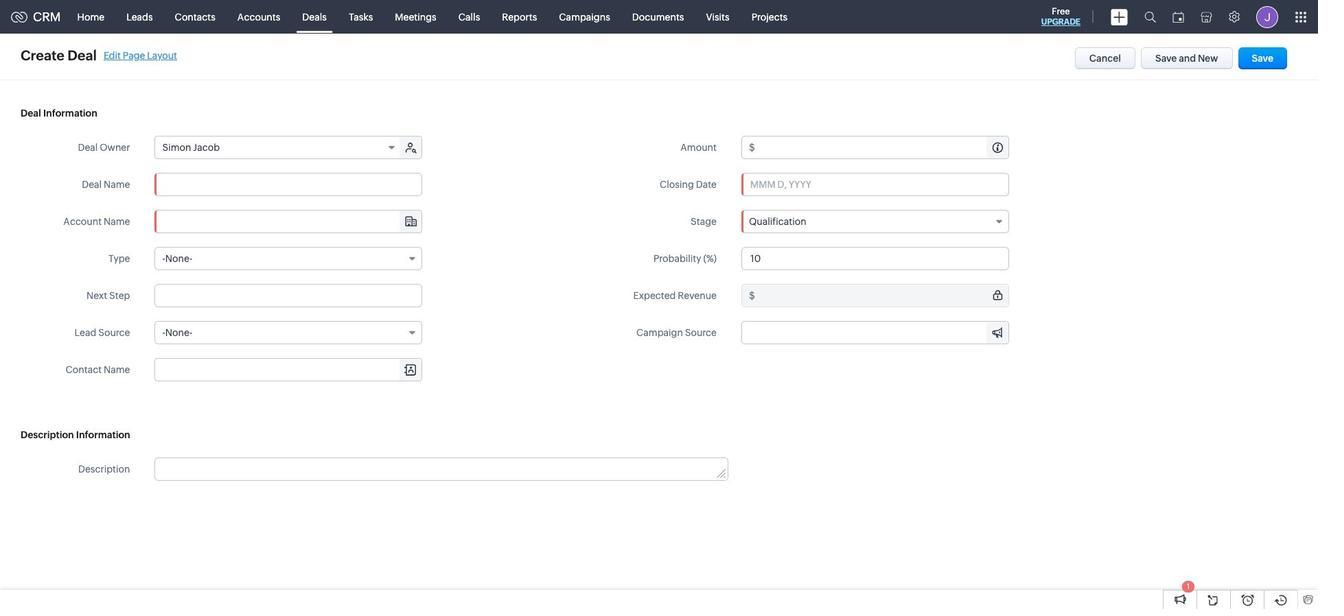 Task type: describe. For each thing, give the bounding box(es) containing it.
search image
[[1145, 11, 1157, 23]]

calendar image
[[1173, 11, 1185, 22]]



Task type: locate. For each thing, give the bounding box(es) containing it.
create menu image
[[1111, 9, 1129, 25]]

search element
[[1137, 0, 1165, 34]]

None text field
[[155, 173, 423, 196], [156, 211, 422, 233], [742, 247, 1010, 271], [155, 284, 423, 308], [757, 285, 1009, 307], [156, 459, 728, 481], [155, 173, 423, 196], [156, 211, 422, 233], [742, 247, 1010, 271], [155, 284, 423, 308], [757, 285, 1009, 307], [156, 459, 728, 481]]

create menu element
[[1103, 0, 1137, 33]]

profile element
[[1249, 0, 1287, 33]]

None field
[[156, 137, 401, 159], [742, 210, 1010, 234], [156, 211, 422, 233], [155, 247, 423, 271], [155, 321, 423, 345], [742, 322, 1009, 344], [156, 359, 422, 381], [156, 137, 401, 159], [742, 210, 1010, 234], [156, 211, 422, 233], [155, 247, 423, 271], [155, 321, 423, 345], [742, 322, 1009, 344], [156, 359, 422, 381]]

profile image
[[1257, 6, 1279, 28]]

logo image
[[11, 11, 27, 22]]

MMM D, YYYY text field
[[742, 173, 1010, 196]]

None text field
[[757, 137, 1009, 159], [742, 322, 1009, 344], [156, 359, 422, 381], [757, 137, 1009, 159], [742, 322, 1009, 344], [156, 359, 422, 381]]



Task type: vqa. For each thing, say whether or not it's contained in the screenshot.
Profile element
yes



